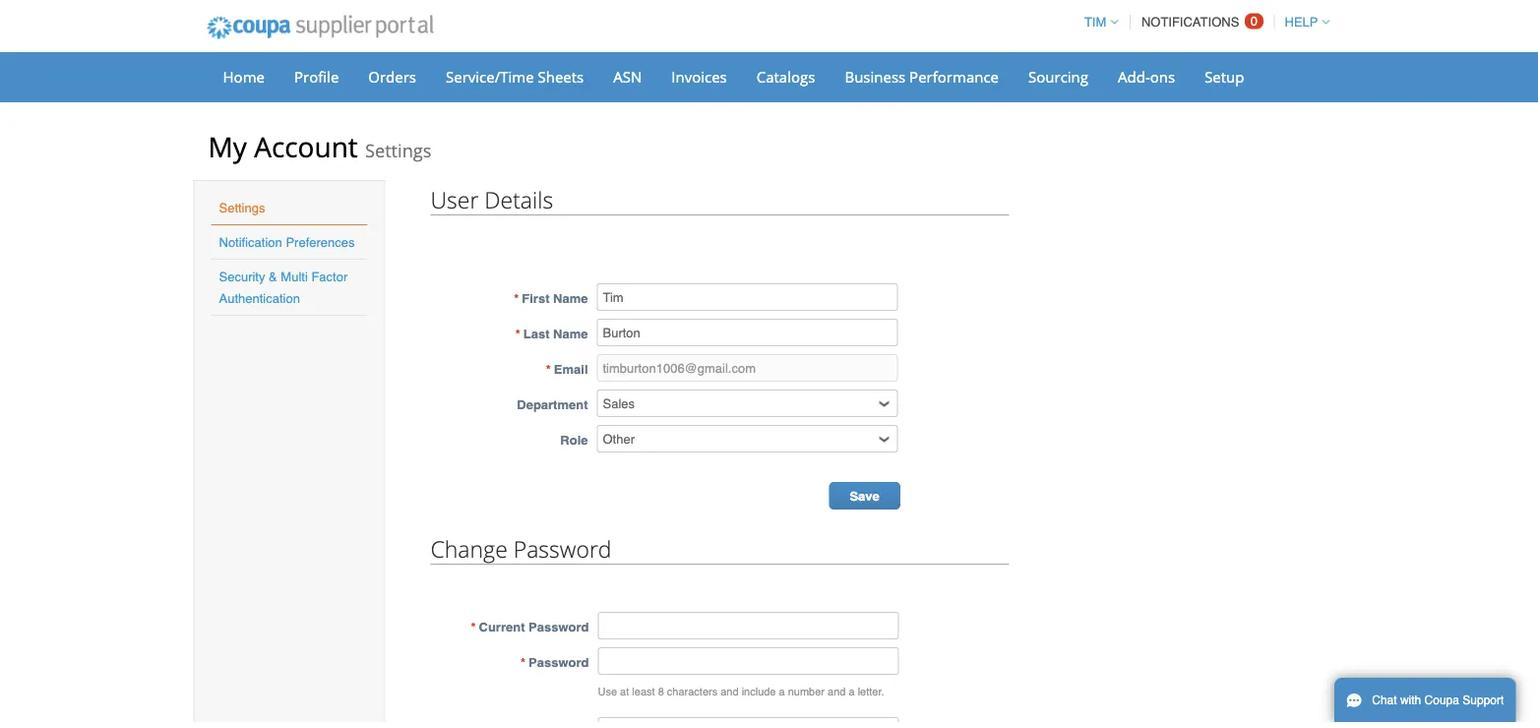 Task type: locate. For each thing, give the bounding box(es) containing it.
multi
[[281, 269, 308, 284]]

number
[[788, 686, 825, 699]]

profile link
[[282, 62, 352, 92]]

sourcing
[[1029, 66, 1089, 87]]

1 horizontal spatial a
[[849, 686, 855, 699]]

password up * password
[[529, 620, 589, 635]]

settings link
[[219, 200, 265, 215]]

orders link
[[356, 62, 429, 92]]

name
[[553, 291, 588, 306], [553, 326, 588, 341]]

1 horizontal spatial settings
[[365, 138, 432, 163]]

2 vertical spatial password
[[529, 655, 589, 670]]

2 name from the top
[[553, 326, 588, 341]]

* first name
[[514, 291, 588, 306]]

setup
[[1205, 66, 1245, 87]]

* down * current password
[[521, 655, 526, 670]]

1 name from the top
[[553, 291, 588, 306]]

user
[[431, 184, 479, 215]]

password down * current password
[[529, 655, 589, 670]]

a right include
[[779, 686, 785, 699]]

1 vertical spatial settings
[[219, 200, 265, 215]]

settings up notification
[[219, 200, 265, 215]]

and right number
[[828, 686, 846, 699]]

at
[[620, 686, 629, 699]]

sourcing link
[[1016, 62, 1102, 92]]

notification
[[219, 235, 282, 250]]

details
[[485, 184, 554, 215]]

1 and from the left
[[721, 686, 739, 699]]

* left email
[[546, 362, 551, 377]]

change
[[431, 534, 508, 564]]

navigation
[[1076, 3, 1331, 41]]

department
[[517, 397, 588, 412]]

0 horizontal spatial a
[[779, 686, 785, 699]]

None password field
[[598, 612, 899, 640], [598, 648, 899, 675], [598, 718, 899, 724], [598, 612, 899, 640], [598, 648, 899, 675], [598, 718, 899, 724]]

1 horizontal spatial and
[[828, 686, 846, 699]]

* left last
[[516, 326, 521, 341]]

password up * current password
[[514, 534, 612, 564]]

asn link
[[601, 62, 655, 92]]

help
[[1285, 15, 1319, 30]]

support
[[1463, 694, 1505, 708]]

0 vertical spatial name
[[553, 291, 588, 306]]

2 and from the left
[[828, 686, 846, 699]]

settings
[[365, 138, 432, 163], [219, 200, 265, 215]]

* left 'current'
[[471, 620, 476, 635]]

0 vertical spatial password
[[514, 534, 612, 564]]

* for * current password
[[471, 620, 476, 635]]

security
[[219, 269, 265, 284]]

name right last
[[553, 326, 588, 341]]

0 vertical spatial settings
[[365, 138, 432, 163]]

notifications 0
[[1142, 14, 1258, 30]]

0 horizontal spatial and
[[721, 686, 739, 699]]

and
[[721, 686, 739, 699], [828, 686, 846, 699]]

save button
[[829, 482, 901, 510]]

navigation containing notifications 0
[[1076, 3, 1331, 41]]

settings down orders 'link'
[[365, 138, 432, 163]]

None text field
[[597, 319, 898, 347], [597, 354, 898, 382], [597, 319, 898, 347], [597, 354, 898, 382]]

setup link
[[1192, 62, 1258, 92]]

service/time
[[446, 66, 534, 87]]

a
[[779, 686, 785, 699], [849, 686, 855, 699]]

include
[[742, 686, 776, 699]]

1 vertical spatial name
[[553, 326, 588, 341]]

name right first
[[553, 291, 588, 306]]

* left first
[[514, 291, 519, 306]]

email
[[554, 362, 588, 377]]

home link
[[210, 62, 278, 92]]

factor
[[312, 269, 348, 284]]

*
[[514, 291, 519, 306], [516, 326, 521, 341], [546, 362, 551, 377], [471, 620, 476, 635], [521, 655, 526, 670]]

notification preferences link
[[219, 235, 355, 250]]

authentication
[[219, 291, 300, 306]]

settings inside my account settings
[[365, 138, 432, 163]]

password
[[514, 534, 612, 564], [529, 620, 589, 635], [529, 655, 589, 670]]

tim link
[[1076, 15, 1119, 30]]

password for * password
[[529, 655, 589, 670]]

a left the letter.
[[849, 686, 855, 699]]

save
[[850, 489, 880, 504]]

and left include
[[721, 686, 739, 699]]

None text field
[[597, 284, 898, 311]]

business
[[845, 66, 906, 87]]

* for * email
[[546, 362, 551, 377]]

* password
[[521, 655, 589, 670]]

catalogs
[[757, 66, 816, 87]]

user details
[[431, 184, 554, 215]]

business performance link
[[832, 62, 1012, 92]]



Task type: describe. For each thing, give the bounding box(es) containing it.
1 vertical spatial password
[[529, 620, 589, 635]]

least
[[632, 686, 655, 699]]

2 a from the left
[[849, 686, 855, 699]]

characters
[[667, 686, 718, 699]]

last
[[524, 326, 550, 341]]

* current password
[[471, 620, 589, 635]]

* last name
[[516, 326, 588, 341]]

service/time sheets link
[[433, 62, 597, 92]]

letter.
[[858, 686, 885, 699]]

business performance
[[845, 66, 999, 87]]

home
[[223, 66, 265, 87]]

tim
[[1085, 15, 1107, 30]]

add-
[[1118, 66, 1151, 87]]

notifications
[[1142, 15, 1240, 30]]

8
[[658, 686, 664, 699]]

add-ons
[[1118, 66, 1176, 87]]

change password
[[431, 534, 612, 564]]

* for * first name
[[514, 291, 519, 306]]

sheets
[[538, 66, 584, 87]]

&
[[269, 269, 277, 284]]

role
[[561, 433, 588, 447]]

* email
[[546, 362, 588, 377]]

catalogs link
[[744, 62, 828, 92]]

with
[[1401, 694, 1422, 708]]

chat with coupa support
[[1373, 694, 1505, 708]]

0 horizontal spatial settings
[[219, 200, 265, 215]]

invoices link
[[659, 62, 740, 92]]

coupa
[[1425, 694, 1460, 708]]

my
[[208, 128, 247, 165]]

use
[[598, 686, 617, 699]]

chat with coupa support button
[[1335, 678, 1517, 724]]

security & multi factor authentication link
[[219, 269, 348, 306]]

add-ons link
[[1106, 62, 1189, 92]]

profile
[[294, 66, 339, 87]]

password for change password
[[514, 534, 612, 564]]

0
[[1251, 14, 1258, 29]]

help link
[[1277, 15, 1331, 30]]

name for * last name
[[553, 326, 588, 341]]

first
[[522, 291, 550, 306]]

* for * last name
[[516, 326, 521, 341]]

current
[[479, 620, 525, 635]]

invoices
[[672, 66, 727, 87]]

security & multi factor authentication
[[219, 269, 348, 306]]

ons
[[1151, 66, 1176, 87]]

orders
[[369, 66, 416, 87]]

chat
[[1373, 694, 1398, 708]]

service/time sheets
[[446, 66, 584, 87]]

name for * first name
[[553, 291, 588, 306]]

* for * password
[[521, 655, 526, 670]]

asn
[[614, 66, 642, 87]]

1 a from the left
[[779, 686, 785, 699]]

performance
[[910, 66, 999, 87]]

preferences
[[286, 235, 355, 250]]

notification preferences
[[219, 235, 355, 250]]

my account settings
[[208, 128, 432, 165]]

coupa supplier portal image
[[193, 3, 447, 52]]

account
[[254, 128, 358, 165]]

use at least 8 characters and include a number and a letter.
[[598, 686, 885, 699]]



